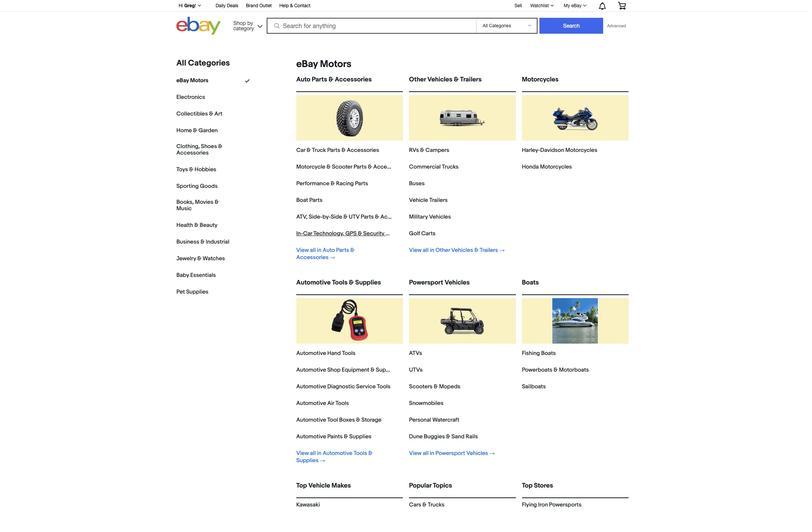 Task type: locate. For each thing, give the bounding box(es) containing it.
ebay motors up auto parts & accessories at the left of the page
[[296, 58, 352, 70]]

boats inside boats link
[[522, 279, 539, 287]]

snowmobiles link
[[409, 400, 444, 408]]

tools down the automotive paints & supplies link
[[354, 450, 367, 458]]

electronics link
[[176, 94, 205, 101]]

home
[[176, 127, 192, 134]]

1 horizontal spatial ebay
[[296, 58, 318, 70]]

1 horizontal spatial shop
[[327, 367, 341, 374]]

1 horizontal spatial boats
[[541, 350, 556, 357]]

1 horizontal spatial ebay motors
[[296, 58, 352, 70]]

automotive for automotive hand tools
[[296, 350, 326, 357]]

automotive tool boxes & storage link
[[296, 417, 382, 424]]

1 horizontal spatial other
[[436, 247, 450, 254]]

0 vertical spatial motorcycles
[[522, 76, 559, 83]]

shop left by
[[233, 20, 246, 26]]

view all in powersport vehicles link
[[409, 450, 495, 458]]

0 horizontal spatial motors
[[190, 77, 208, 84]]

supplies down the view all in auto parts & accessories link
[[355, 279, 381, 287]]

other vehicles & trailers image
[[440, 95, 485, 141]]

shoes
[[201, 143, 217, 150]]

ebay motors link up auto parts & accessories at the left of the page
[[293, 58, 352, 70]]

all down carts
[[423, 247, 429, 254]]

motorcycle & scooter parts & accessories
[[296, 164, 406, 171]]

automotive inside the view all in automotive tools & supplies
[[323, 450, 352, 458]]

0 vertical spatial ebay
[[571, 3, 582, 8]]

ebay inside account navigation
[[571, 3, 582, 8]]

all inside "view all in auto parts & accessories"
[[310, 247, 316, 254]]

ebay right my
[[571, 3, 582, 8]]

boats image
[[553, 299, 598, 344]]

0 horizontal spatial other
[[409, 76, 426, 83]]

vehicle left makes
[[308, 483, 330, 490]]

shop down hand
[[327, 367, 341, 374]]

all
[[310, 247, 316, 254], [423, 247, 429, 254], [310, 450, 316, 458], [423, 450, 429, 458]]

in down carts
[[430, 247, 434, 254]]

0 vertical spatial motors
[[320, 58, 352, 70]]

0 horizontal spatial vehicle
[[308, 483, 330, 490]]

outlet
[[260, 3, 272, 8]]

automotive
[[296, 279, 331, 287], [296, 350, 326, 357], [296, 367, 326, 374], [296, 384, 326, 391], [296, 400, 326, 408], [296, 417, 326, 424], [296, 434, 326, 441], [323, 450, 352, 458]]

motors down all categories
[[190, 77, 208, 84]]

ebay up auto parts & accessories at the left of the page
[[296, 58, 318, 70]]

1 top from the left
[[296, 483, 307, 490]]

view inside the view all in automotive tools & supplies
[[296, 450, 309, 458]]

2 vertical spatial motorcycles
[[540, 164, 572, 171]]

automotive down the "automotive air tools"
[[296, 417, 326, 424]]

view all in automotive tools & supplies
[[296, 450, 373, 465]]

toys
[[176, 166, 188, 173]]

boats link
[[522, 279, 629, 293]]

all for supplies
[[310, 450, 316, 458]]

help
[[279, 3, 289, 8]]

0 horizontal spatial top
[[296, 483, 307, 490]]

car left truck on the left top of the page
[[296, 147, 305, 154]]

top left stores
[[522, 483, 533, 490]]

vehicle trailers
[[409, 197, 448, 204]]

parts
[[312, 76, 327, 83], [327, 147, 340, 154], [354, 164, 367, 171], [355, 180, 368, 187], [309, 197, 323, 204], [361, 214, 374, 221], [336, 247, 349, 254]]

0 vertical spatial trailers
[[460, 76, 482, 83]]

in inside "view all in auto parts & accessories"
[[317, 247, 321, 254]]

automotive paints & supplies link
[[296, 434, 372, 441]]

0 horizontal spatial ebay motors
[[176, 77, 208, 84]]

automotive for automotive air tools
[[296, 400, 326, 408]]

air
[[327, 400, 334, 408]]

watercraft
[[432, 417, 459, 424]]

accessories
[[335, 76, 372, 83], [347, 147, 379, 154], [176, 149, 209, 157], [373, 164, 406, 171], [380, 214, 413, 221], [296, 254, 329, 261]]

baby
[[176, 272, 189, 279]]

service
[[356, 384, 376, 391]]

1 horizontal spatial top
[[522, 483, 533, 490]]

automotive down paints
[[323, 450, 352, 458]]

1 horizontal spatial ebay motors link
[[293, 58, 352, 70]]

harley-
[[522, 147, 540, 154]]

view down in-
[[296, 247, 309, 254]]

all for accessories
[[310, 247, 316, 254]]

atv,
[[296, 214, 308, 221]]

tools inside the view all in automotive tools & supplies
[[354, 450, 367, 458]]

jewelry & watches
[[176, 255, 225, 262]]

2 horizontal spatial ebay
[[571, 3, 582, 8]]

automotive up automotive air tools link
[[296, 384, 326, 391]]

daily deals link
[[216, 2, 238, 10]]

automotive left hand
[[296, 350, 326, 357]]

ebay
[[571, 3, 582, 8], [296, 58, 318, 70], [176, 77, 189, 84]]

motorcycle
[[296, 164, 325, 171]]

0 horizontal spatial boats
[[522, 279, 539, 287]]

all down automotive paints & supplies
[[310, 450, 316, 458]]

in inside the view all in automotive tools & supplies
[[317, 450, 321, 458]]

trucks
[[442, 164, 459, 171], [428, 502, 445, 509]]

category
[[233, 25, 254, 31]]

other
[[409, 76, 426, 83], [436, 247, 450, 254]]

automotive for automotive diagnostic service tools
[[296, 384, 326, 391]]

motors
[[320, 58, 352, 70], [190, 77, 208, 84]]

!
[[195, 3, 196, 8]]

other vehicles & trailers
[[409, 76, 482, 83]]

vehicles
[[427, 76, 453, 83], [429, 214, 451, 221], [451, 247, 473, 254], [445, 279, 470, 287], [466, 450, 488, 458]]

0 vertical spatial shop
[[233, 20, 246, 26]]

utvs
[[409, 367, 423, 374]]

0 vertical spatial other
[[409, 76, 426, 83]]

cars & trucks link
[[409, 502, 445, 509]]

supplies
[[355, 279, 381, 287], [186, 289, 208, 296], [376, 367, 398, 374], [349, 434, 372, 441], [296, 458, 319, 465]]

sporting goods link
[[176, 183, 218, 190]]

0 horizontal spatial shop
[[233, 20, 246, 26]]

supplies up "top vehicle makes"
[[296, 458, 319, 465]]

automotive for automotive tools & supplies
[[296, 279, 331, 287]]

auto parts & accessories link
[[296, 76, 403, 90]]

performance & racing parts
[[296, 180, 368, 187]]

automotive tools & supplies image
[[327, 299, 372, 344]]

vehicles for other
[[427, 76, 453, 83]]

vehicle up military
[[409, 197, 428, 204]]

automotive down "view all in auto parts & accessories"
[[296, 279, 331, 287]]

auto
[[296, 76, 310, 83], [323, 247, 335, 254]]

electronics
[[176, 94, 205, 101]]

2 top from the left
[[522, 483, 533, 490]]

goods
[[200, 183, 218, 190]]

golf carts
[[409, 230, 436, 238]]

snowmobiles
[[409, 400, 444, 408]]

tools
[[332, 279, 348, 287], [342, 350, 356, 357], [377, 384, 391, 391], [335, 400, 349, 408], [354, 450, 367, 458]]

boat
[[296, 197, 308, 204]]

1 vertical spatial ebay motors link
[[176, 77, 208, 84]]

supplies down the 'storage'
[[349, 434, 372, 441]]

supplies inside the view all in automotive tools & supplies
[[296, 458, 319, 465]]

view down automotive paints & supplies
[[296, 450, 309, 458]]

flying
[[522, 502, 537, 509]]

equipment
[[342, 367, 369, 374]]

automotive paints & supplies
[[296, 434, 372, 441]]

automotive for automotive paints & supplies
[[296, 434, 326, 441]]

topics
[[433, 483, 452, 490]]

1 vertical spatial trucks
[[428, 502, 445, 509]]

automotive for automotive shop equipment & supplies
[[296, 367, 326, 374]]

1 vertical spatial other
[[436, 247, 450, 254]]

in down automotive paints & supplies
[[317, 450, 321, 458]]

sporting goods
[[176, 183, 218, 190]]

hi
[[179, 3, 183, 8]]

all inside the view all in automotive tools & supplies
[[310, 450, 316, 458]]

0 vertical spatial boats
[[522, 279, 539, 287]]

shop inside shop by category
[[233, 20, 246, 26]]

1 vertical spatial trailers
[[429, 197, 448, 204]]

toys & hobbies
[[176, 166, 216, 173]]

1 vertical spatial powersport
[[436, 450, 465, 458]]

tools right air
[[335, 400, 349, 408]]

account navigation
[[175, 0, 632, 12]]

ebay motors up the electronics 'link'
[[176, 77, 208, 84]]

1 vertical spatial vehicle
[[308, 483, 330, 490]]

view all in auto parts & accessories link
[[296, 247, 392, 261]]

view down golf
[[409, 247, 422, 254]]

baby essentials
[[176, 272, 216, 279]]

view all in auto parts & accessories
[[296, 247, 355, 261]]

flying iron powersports
[[522, 502, 582, 509]]

in down technology,
[[317, 247, 321, 254]]

view down dune
[[409, 450, 422, 458]]

ebay motors
[[296, 58, 352, 70], [176, 77, 208, 84]]

1 horizontal spatial motors
[[320, 58, 352, 70]]

&
[[290, 3, 293, 8], [329, 76, 333, 83], [454, 76, 459, 83], [209, 110, 213, 118], [193, 127, 197, 134], [218, 143, 222, 150], [307, 147, 311, 154], [342, 147, 346, 154], [420, 147, 424, 154], [327, 164, 331, 171], [368, 164, 372, 171], [189, 166, 193, 173], [331, 180, 335, 187], [215, 199, 219, 206], [343, 214, 348, 221], [375, 214, 379, 221], [194, 222, 198, 229], [358, 230, 362, 238], [201, 239, 205, 246], [350, 247, 355, 254], [474, 247, 479, 254], [197, 255, 201, 262], [349, 279, 354, 287], [371, 367, 375, 374], [554, 367, 558, 374], [434, 384, 438, 391], [356, 417, 360, 424], [344, 434, 348, 441], [446, 434, 450, 441], [368, 450, 373, 458], [423, 502, 427, 509]]

1 horizontal spatial auto
[[323, 247, 335, 254]]

other inside other vehicles & trailers link
[[409, 76, 426, 83]]

motorcycles inside "link"
[[522, 76, 559, 83]]

in for supplies
[[317, 450, 321, 458]]

view inside "view all in auto parts & accessories"
[[296, 247, 309, 254]]

trucks down the popular topics
[[428, 502, 445, 509]]

view for accessories
[[296, 247, 309, 254]]

books, movies & music link
[[176, 199, 230, 212]]

powersport vehicles image
[[440, 299, 485, 344]]

collectibles & art link
[[176, 110, 222, 118]]

0 vertical spatial vehicle
[[409, 197, 428, 204]]

car down atv,
[[303, 230, 312, 238]]

cars & trucks
[[409, 502, 445, 509]]

1 vertical spatial auto
[[323, 247, 335, 254]]

motorcycle & scooter parts & accessories link
[[296, 164, 406, 171]]

1 vertical spatial car
[[303, 230, 312, 238]]

golf carts link
[[409, 230, 436, 238]]

automotive left paints
[[296, 434, 326, 441]]

0 horizontal spatial ebay motors link
[[176, 77, 208, 84]]

accessories inside clothing, shoes & accessories
[[176, 149, 209, 157]]

& inside clothing, shoes & accessories
[[218, 143, 222, 150]]

pet supplies link
[[176, 289, 208, 296]]

in-
[[296, 230, 303, 238]]

collectibles
[[176, 110, 208, 118]]

dune buggies & sand rails link
[[409, 434, 478, 441]]

music
[[176, 205, 192, 212]]

vehicle
[[409, 197, 428, 204], [308, 483, 330, 490]]

0 vertical spatial auto
[[296, 76, 310, 83]]

in-car technology, gps & security devices link
[[296, 230, 407, 238]]

automotive down automotive hand tools link
[[296, 367, 326, 374]]

popular topics
[[409, 483, 452, 490]]

0 horizontal spatial auto
[[296, 76, 310, 83]]

ebay motors link up the electronics 'link'
[[176, 77, 208, 84]]

top up kawasaki link
[[296, 483, 307, 490]]

motors up auto parts & accessories at the left of the page
[[320, 58, 352, 70]]

0 horizontal spatial ebay
[[176, 77, 189, 84]]

in
[[317, 247, 321, 254], [430, 247, 434, 254], [317, 450, 321, 458], [430, 450, 434, 458]]

books, movies & music
[[176, 199, 219, 212]]

1 horizontal spatial vehicle
[[409, 197, 428, 204]]

side
[[331, 214, 342, 221]]

powersport
[[409, 279, 443, 287], [436, 450, 465, 458]]

trucks down campers
[[442, 164, 459, 171]]

automotive shop equipment & supplies
[[296, 367, 398, 374]]

ebay down all
[[176, 77, 189, 84]]

automotive left air
[[296, 400, 326, 408]]

all down technology,
[[310, 247, 316, 254]]

business & industrial
[[176, 239, 229, 246]]

None submit
[[540, 18, 603, 34]]

boxes
[[339, 417, 355, 424]]



Task type: vqa. For each thing, say whether or not it's contained in the screenshot.
Hi Greg !
yes



Task type: describe. For each thing, give the bounding box(es) containing it.
clothing, shoes & accessories
[[176, 143, 222, 157]]

view all in automotive tools & supplies link
[[296, 450, 392, 465]]

personal watercraft link
[[409, 417, 459, 424]]

1 vertical spatial motors
[[190, 77, 208, 84]]

in down buggies on the bottom of the page
[[430, 450, 434, 458]]

vehicles for powersport
[[445, 279, 470, 287]]

automotive tools & supplies link
[[296, 279, 403, 293]]

brand
[[246, 3, 258, 8]]

my ebay link
[[560, 1, 590, 10]]

jewelry
[[176, 255, 196, 262]]

2 vertical spatial trailers
[[480, 247, 498, 254]]

rvs & campers link
[[409, 147, 449, 154]]

all down buggies on the bottom of the page
[[423, 450, 429, 458]]

garden
[[199, 127, 218, 134]]

0 vertical spatial trucks
[[442, 164, 459, 171]]

automotive diagnostic service tools
[[296, 384, 391, 391]]

supplies left utvs link
[[376, 367, 398, 374]]

hi greg !
[[179, 3, 196, 8]]

campers
[[426, 147, 449, 154]]

golf
[[409, 230, 420, 238]]

jewelry & watches link
[[176, 255, 225, 262]]

rvs & campers
[[409, 147, 449, 154]]

daily
[[216, 3, 226, 8]]

brand outlet link
[[246, 2, 272, 10]]

auto inside "view all in auto parts & accessories"
[[323, 247, 335, 254]]

0 vertical spatial powersport
[[409, 279, 443, 287]]

paints
[[327, 434, 343, 441]]

1 vertical spatial ebay
[[296, 58, 318, 70]]

watches
[[203, 255, 225, 262]]

contact
[[294, 3, 310, 8]]

sell
[[515, 3, 522, 8]]

business
[[176, 239, 199, 246]]

pet
[[176, 289, 185, 296]]

automotive tools & supplies
[[296, 279, 381, 287]]

popular
[[409, 483, 432, 490]]

honda motorcycles
[[522, 164, 572, 171]]

0 vertical spatial ebay motors
[[296, 58, 352, 70]]

technology,
[[313, 230, 344, 238]]

performance
[[296, 180, 329, 187]]

iron
[[538, 502, 548, 509]]

your shopping cart image
[[618, 2, 626, 9]]

home & garden
[[176, 127, 218, 134]]

scooter
[[332, 164, 352, 171]]

racing
[[336, 180, 354, 187]]

personal
[[409, 417, 431, 424]]

view for supplies
[[296, 450, 309, 458]]

sailboats link
[[522, 384, 546, 391]]

2 vertical spatial ebay
[[176, 77, 189, 84]]

art
[[215, 110, 222, 118]]

side-
[[309, 214, 323, 221]]

rvs
[[409, 147, 419, 154]]

help & contact
[[279, 3, 310, 8]]

hobbies
[[195, 166, 216, 173]]

automotive air tools link
[[296, 400, 349, 408]]

& inside account navigation
[[290, 3, 293, 8]]

by
[[247, 20, 253, 26]]

vehicles for military
[[429, 214, 451, 221]]

atvs
[[409, 350, 422, 357]]

categories
[[188, 58, 230, 68]]

stores
[[534, 483, 553, 490]]

0 vertical spatial car
[[296, 147, 305, 154]]

1 vertical spatial shop
[[327, 367, 341, 374]]

my
[[564, 3, 570, 8]]

commercial trucks
[[409, 164, 459, 171]]

commercial
[[409, 164, 441, 171]]

tools down the view all in auto parts & accessories link
[[332, 279, 348, 287]]

1 vertical spatial ebay motors
[[176, 77, 208, 84]]

& inside books, movies & music
[[215, 199, 219, 206]]

& inside the view all in automotive tools & supplies
[[368, 450, 373, 458]]

none submit inside shop by category banner
[[540, 18, 603, 34]]

shop by category
[[233, 20, 254, 31]]

beauty
[[200, 222, 217, 229]]

boat parts
[[296, 197, 323, 204]]

top for top vehicle makes
[[296, 483, 307, 490]]

essentials
[[190, 272, 216, 279]]

devices
[[386, 230, 407, 238]]

personal watercraft
[[409, 417, 459, 424]]

my ebay
[[564, 3, 582, 8]]

scooters & mopeds link
[[409, 384, 460, 391]]

view all in powersport vehicles
[[409, 450, 488, 458]]

scooters & mopeds
[[409, 384, 460, 391]]

daily deals
[[216, 3, 238, 8]]

hand
[[327, 350, 341, 357]]

movies
[[195, 199, 213, 206]]

tools right service on the bottom left of the page
[[377, 384, 391, 391]]

carts
[[421, 230, 436, 238]]

all for trailers
[[423, 247, 429, 254]]

powerboats & motorboats link
[[522, 367, 589, 374]]

motorcycles image
[[553, 95, 598, 141]]

scooters
[[409, 384, 433, 391]]

supplies right pet
[[186, 289, 208, 296]]

toys & hobbies link
[[176, 166, 216, 173]]

automotive air tools
[[296, 400, 349, 408]]

baby essentials link
[[176, 272, 216, 279]]

tools right hand
[[342, 350, 356, 357]]

accessories inside "view all in auto parts & accessories"
[[296, 254, 329, 261]]

1 vertical spatial motorcycles
[[565, 147, 597, 154]]

Search for anything text field
[[268, 19, 475, 33]]

top for top stores
[[522, 483, 533, 490]]

view for trailers
[[409, 247, 422, 254]]

in for trailers
[[430, 247, 434, 254]]

industrial
[[206, 239, 229, 246]]

1 vertical spatial boats
[[541, 350, 556, 357]]

watchlist link
[[526, 1, 557, 10]]

buggies
[[424, 434, 445, 441]]

security
[[363, 230, 384, 238]]

& inside "view all in auto parts & accessories"
[[350, 247, 355, 254]]

vehicle trailers link
[[409, 197, 448, 204]]

harley-davidson motorcycles
[[522, 147, 597, 154]]

military vehicles link
[[409, 214, 451, 221]]

in for accessories
[[317, 247, 321, 254]]

auto parts & accessories image
[[327, 95, 372, 141]]

cars
[[409, 502, 421, 509]]

shop by category banner
[[175, 0, 632, 37]]

powerboats
[[522, 367, 552, 374]]

atv, side-by-side & utv parts & accessories link
[[296, 214, 413, 221]]

performance & racing parts link
[[296, 180, 368, 187]]

all
[[176, 58, 186, 68]]

0 vertical spatial ebay motors link
[[293, 58, 352, 70]]

parts inside "view all in auto parts & accessories"
[[336, 247, 349, 254]]

collectibles & art
[[176, 110, 222, 118]]

buses
[[409, 180, 425, 187]]

buses link
[[409, 180, 425, 187]]

automotive for automotive tool boxes & storage
[[296, 417, 326, 424]]

clothing,
[[176, 143, 200, 150]]



